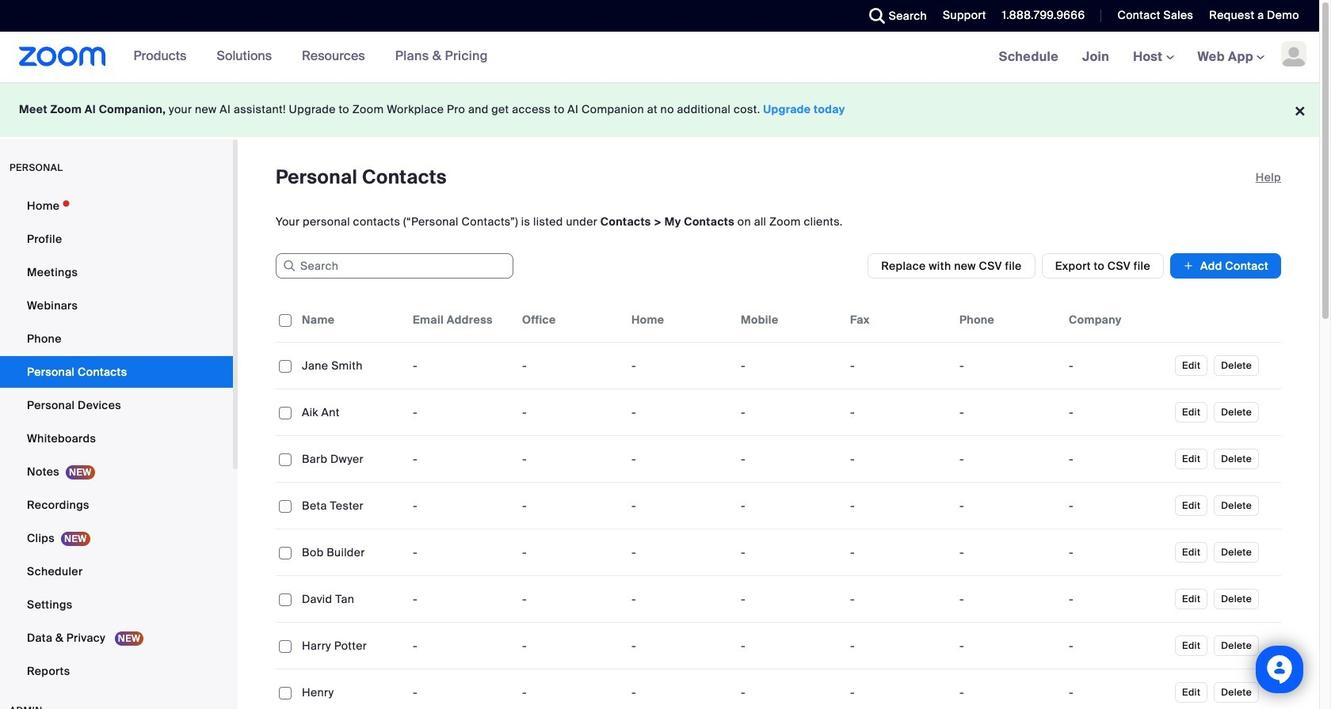 Task type: locate. For each thing, give the bounding box(es) containing it.
cell
[[953, 350, 1063, 382], [1063, 350, 1172, 382], [953, 397, 1063, 429], [1063, 397, 1172, 429], [953, 444, 1063, 475], [1063, 444, 1172, 475], [953, 490, 1063, 522], [1063, 490, 1172, 522], [953, 537, 1063, 569], [1063, 537, 1172, 569], [953, 584, 1063, 616], [1063, 584, 1172, 616], [953, 631, 1063, 662], [1063, 631, 1172, 662], [953, 677, 1063, 709], [1063, 677, 1172, 709]]

product information navigation
[[106, 32, 500, 82]]

Search Contacts Input text field
[[276, 254, 513, 279]]

personal menu menu
[[0, 190, 233, 689]]

banner
[[0, 32, 1319, 83]]

footer
[[0, 82, 1319, 137]]

application
[[276, 298, 1293, 710]]

profile picture image
[[1281, 41, 1307, 67]]

add image
[[1183, 258, 1194, 274]]



Task type: vqa. For each thing, say whether or not it's contained in the screenshot.
'application'
yes



Task type: describe. For each thing, give the bounding box(es) containing it.
meetings navigation
[[987, 32, 1319, 83]]

zoom logo image
[[19, 47, 106, 67]]



